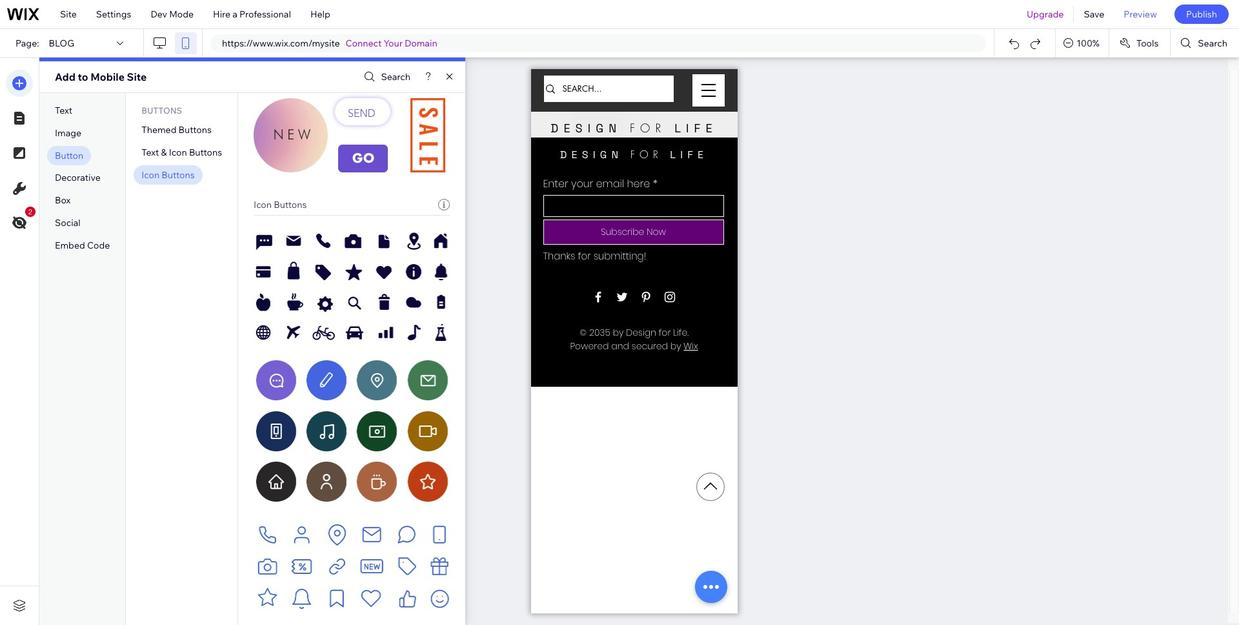 Task type: locate. For each thing, give the bounding box(es) containing it.
2 horizontal spatial icon
[[254, 199, 272, 211]]

image
[[55, 127, 82, 139]]

tools button
[[1110, 29, 1171, 57]]

text left &
[[142, 146, 159, 158]]

search button down your
[[361, 67, 411, 86]]

0 vertical spatial site
[[60, 8, 77, 20]]

1 horizontal spatial icon
[[169, 146, 187, 158]]

search button
[[1172, 29, 1240, 57], [361, 67, 411, 86]]

0 horizontal spatial icon
[[142, 169, 160, 181]]

0 horizontal spatial site
[[60, 8, 77, 20]]

help
[[311, 8, 330, 20]]

save button
[[1075, 0, 1115, 28]]

text up image
[[55, 105, 72, 116]]

site right mobile
[[127, 70, 147, 83]]

0 vertical spatial search
[[1199, 37, 1228, 49]]

embed
[[55, 239, 85, 251]]

site
[[60, 8, 77, 20], [127, 70, 147, 83]]

1 horizontal spatial search
[[1199, 37, 1228, 49]]

to
[[78, 70, 88, 83]]

2 vertical spatial icon
[[254, 199, 272, 211]]

0 vertical spatial icon
[[169, 146, 187, 158]]

buttons
[[142, 105, 182, 116], [179, 124, 212, 136], [189, 146, 222, 158], [162, 169, 195, 181], [274, 199, 307, 211]]

1 vertical spatial site
[[127, 70, 147, 83]]

preview button
[[1115, 0, 1168, 28]]

1 vertical spatial icon buttons
[[254, 199, 307, 211]]

search down publish
[[1199, 37, 1228, 49]]

icon
[[169, 146, 187, 158], [142, 169, 160, 181], [254, 199, 272, 211]]

a
[[233, 8, 238, 20]]

text
[[55, 105, 72, 116], [142, 146, 159, 158]]

1 vertical spatial search
[[381, 71, 411, 83]]

1 vertical spatial search button
[[361, 67, 411, 86]]

site up blog
[[60, 8, 77, 20]]

100% button
[[1057, 29, 1109, 57]]

0 vertical spatial search button
[[1172, 29, 1240, 57]]

icon buttons
[[142, 169, 195, 181], [254, 199, 307, 211]]

preview
[[1125, 8, 1158, 20]]

themed buttons
[[142, 124, 212, 136]]

1 vertical spatial text
[[142, 146, 159, 158]]

0 horizontal spatial search
[[381, 71, 411, 83]]

1 horizontal spatial text
[[142, 146, 159, 158]]

search
[[1199, 37, 1228, 49], [381, 71, 411, 83]]

0 horizontal spatial icon buttons
[[142, 169, 195, 181]]

search down your
[[381, 71, 411, 83]]

0 horizontal spatial text
[[55, 105, 72, 116]]

https://www.wix.com/mysite
[[222, 37, 340, 49]]

search button down publish
[[1172, 29, 1240, 57]]

publish
[[1187, 8, 1218, 20]]

1 horizontal spatial site
[[127, 70, 147, 83]]

settings
[[96, 8, 131, 20]]

hire a professional
[[213, 8, 291, 20]]

0 vertical spatial text
[[55, 105, 72, 116]]

1 horizontal spatial search button
[[1172, 29, 1240, 57]]

save
[[1085, 8, 1105, 20]]



Task type: vqa. For each thing, say whether or not it's contained in the screenshot.
"Wix Members Area"
no



Task type: describe. For each thing, give the bounding box(es) containing it.
https://www.wix.com/mysite connect your domain
[[222, 37, 438, 49]]

mode
[[169, 8, 194, 20]]

social
[[55, 217, 81, 229]]

blog
[[49, 37, 74, 49]]

hire
[[213, 8, 231, 20]]

publish button
[[1175, 5, 1230, 24]]

professional
[[240, 8, 291, 20]]

text & icon buttons
[[142, 146, 222, 158]]

dev
[[151, 8, 167, 20]]

connect
[[346, 37, 382, 49]]

domain
[[405, 37, 438, 49]]

2
[[28, 208, 32, 216]]

embed code
[[55, 239, 110, 251]]

0 horizontal spatial search button
[[361, 67, 411, 86]]

decorative
[[55, 172, 101, 184]]

themed
[[142, 124, 177, 136]]

add to mobile site
[[55, 70, 147, 83]]

text for text
[[55, 105, 72, 116]]

&
[[161, 146, 167, 158]]

0 vertical spatial icon buttons
[[142, 169, 195, 181]]

1 vertical spatial icon
[[142, 169, 160, 181]]

button
[[55, 150, 83, 161]]

box
[[55, 194, 71, 206]]

upgrade
[[1027, 8, 1065, 20]]

100%
[[1077, 37, 1100, 49]]

add
[[55, 70, 75, 83]]

text for text & icon buttons
[[142, 146, 159, 158]]

dev mode
[[151, 8, 194, 20]]

1 horizontal spatial icon buttons
[[254, 199, 307, 211]]

2 button
[[6, 207, 36, 236]]

your
[[384, 37, 403, 49]]

mobile
[[91, 70, 125, 83]]

code
[[87, 239, 110, 251]]

tools
[[1137, 37, 1159, 49]]



